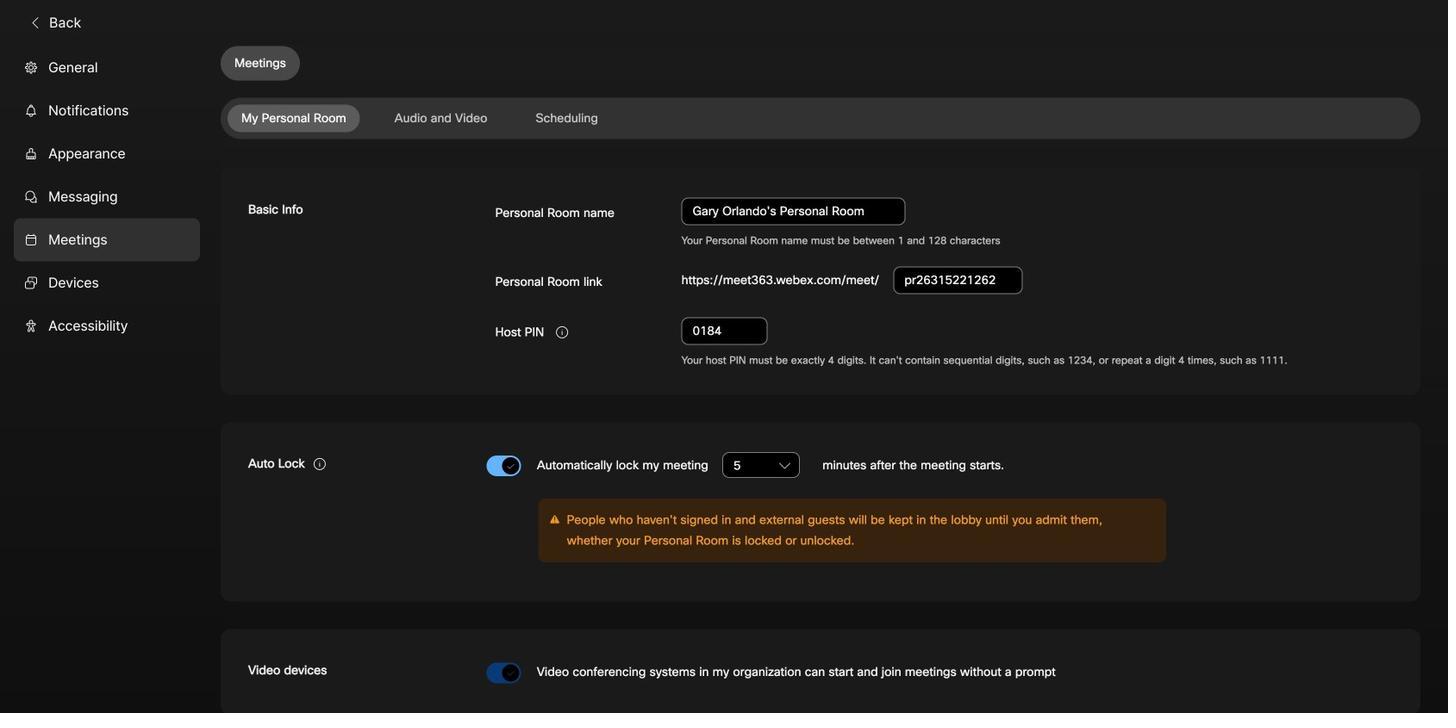 Task type: describe. For each thing, give the bounding box(es) containing it.
general tab
[[14, 46, 200, 89]]

notifications tab
[[14, 89, 200, 132]]

accessibility tab
[[14, 305, 200, 348]]

settings navigation
[[0, 46, 221, 714]]



Task type: locate. For each thing, give the bounding box(es) containing it.
messaging tab
[[14, 175, 200, 219]]

devices tab
[[14, 262, 200, 305]]

meetings tab
[[14, 219, 200, 262]]

appearance tab
[[14, 132, 200, 175]]



Task type: vqa. For each thing, say whether or not it's contained in the screenshot.
the Notifications tab
yes



